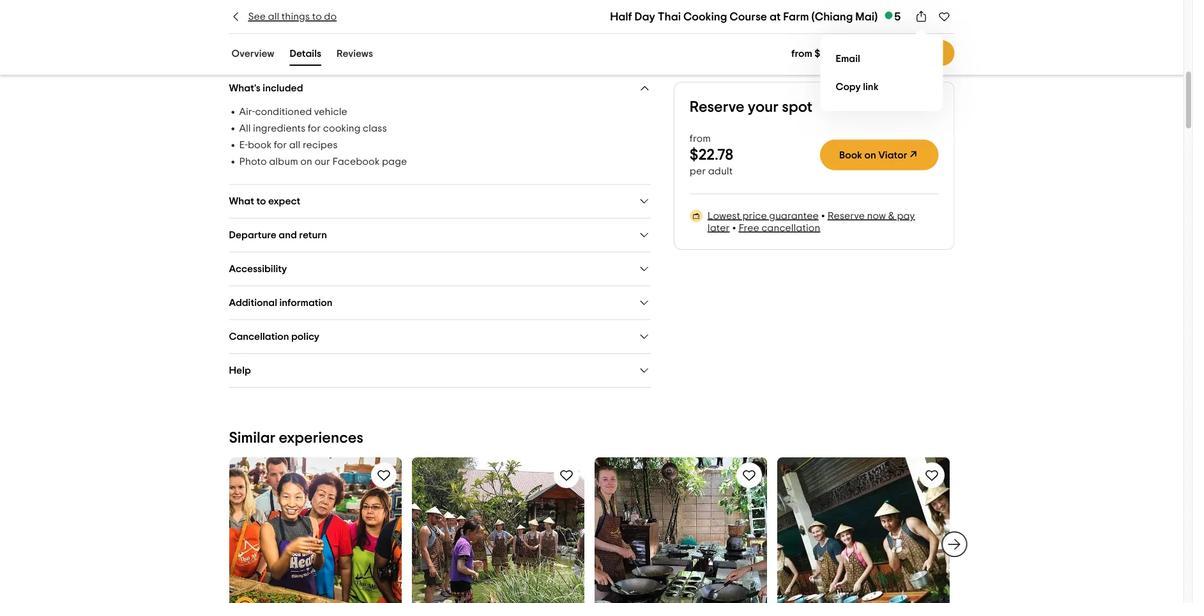 Task type: vqa. For each thing, say whether or not it's contained in the screenshot.
All
yes



Task type: describe. For each thing, give the bounding box(es) containing it.
expect
[[268, 196, 300, 206]]

details button
[[287, 45, 324, 66]]

reserve for your
[[690, 99, 745, 115]]

what's included button
[[229, 82, 651, 95]]

next image
[[947, 537, 962, 552]]

travelers' choice best of the best 2023
[[260, 35, 413, 59]]

album
[[269, 157, 298, 167]]

information
[[279, 297, 333, 308]]

additional information
[[229, 297, 333, 308]]

cooking
[[683, 11, 727, 22]]

overview button
[[229, 45, 277, 66]]

$22.78 for from $22.78 per adult
[[690, 147, 733, 163]]

spot
[[782, 99, 813, 115]]

additional
[[229, 297, 277, 308]]

from for from $22.78 per adult
[[690, 134, 711, 144]]

previous image
[[221, 537, 237, 552]]

cooking
[[323, 123, 361, 134]]

1 horizontal spatial on
[[865, 150, 876, 160]]

similar
[[229, 430, 275, 446]]

accessibility
[[229, 263, 287, 274]]

book on viator link
[[820, 140, 939, 170]]

travelers'
[[260, 35, 305, 46]]

photo
[[239, 157, 267, 167]]

air-
[[239, 107, 255, 117]]

1 vertical spatial save to a trip image
[[924, 468, 939, 483]]

reviews button
[[334, 45, 376, 66]]

pay
[[897, 210, 915, 221]]

1 horizontal spatial to
[[312, 11, 322, 22]]

your
[[748, 99, 779, 115]]

lowest
[[708, 210, 740, 221]]

0 vertical spatial save to a trip image
[[938, 10, 951, 23]]

half day thai cooking course at farm (chiang mai)
[[610, 11, 878, 22]]

what
[[229, 196, 254, 206]]

departure
[[229, 230, 277, 240]]

2023
[[260, 49, 282, 59]]

choice
[[307, 35, 340, 46]]

thai
[[658, 11, 681, 22]]

$22.78 for from $22.78
[[815, 48, 844, 58]]

free
[[739, 223, 759, 233]]

course
[[730, 11, 767, 22]]

all
[[239, 123, 251, 134]]

departure and return button
[[229, 229, 651, 241]]

of
[[364, 35, 374, 46]]

from for from $22.78
[[791, 48, 812, 58]]

and
[[279, 230, 297, 240]]

policy
[[291, 331, 319, 341]]

lowest price guarantee button
[[708, 210, 819, 221]]

ingredients
[[253, 123, 306, 134]]

1 best from the left
[[342, 35, 362, 46]]

tab list containing overview
[[214, 42, 391, 68]]

cancellation policy button
[[229, 330, 651, 343]]

see all things to do link
[[229, 10, 337, 24]]

help button
[[229, 364, 651, 377]]

reserve your spot
[[690, 99, 813, 115]]

5
[[894, 11, 901, 22]]

departure and return
[[229, 230, 327, 240]]

free cancellation
[[739, 223, 820, 233]]

what's included
[[229, 83, 303, 93]]

adult
[[708, 166, 733, 176]]

lowest price guarantee
[[708, 210, 819, 221]]

vehicle
[[314, 107, 347, 117]]

menu containing email
[[821, 34, 943, 111]]

what to expect button
[[229, 195, 651, 208]]

copy link
[[836, 82, 879, 92]]

guarantee
[[769, 210, 819, 221]]

facebook
[[333, 157, 380, 167]]

see all things to do
[[248, 11, 337, 22]]



Task type: locate. For each thing, give the bounding box(es) containing it.
1 horizontal spatial all
[[289, 140, 300, 150]]

mai)
[[856, 11, 878, 22]]

cancellation
[[229, 331, 289, 341]]

accessibility button
[[229, 263, 651, 275]]

2 save to a trip image from the left
[[559, 468, 574, 483]]

on
[[865, 150, 876, 160], [300, 157, 312, 167]]

day
[[635, 11, 655, 22]]

(chiang
[[812, 11, 853, 22]]

from inside from $22.78 per adult
[[690, 134, 711, 144]]

on right the book
[[865, 150, 876, 160]]

reserve
[[690, 99, 745, 115], [828, 210, 865, 221]]

recipes
[[303, 140, 338, 150]]

for down ingredients
[[274, 140, 287, 150]]

best up the reviews
[[342, 35, 362, 46]]

0 horizontal spatial on
[[300, 157, 312, 167]]

$22.78 up adult
[[690, 147, 733, 163]]

2 best from the left
[[394, 35, 413, 46]]

air-conditioned vehicle all ingredients for cooking class e-book for all recipes photo album on our facebook page
[[239, 107, 407, 167]]

0 vertical spatial $22.78
[[815, 48, 844, 58]]

1 horizontal spatial reserve
[[828, 210, 865, 221]]

our
[[315, 157, 330, 167]]

the
[[376, 35, 391, 46]]

0 horizontal spatial reserve
[[690, 99, 745, 115]]

0 vertical spatial all
[[268, 11, 279, 22]]

0 vertical spatial reserve
[[690, 99, 745, 115]]

0 vertical spatial for
[[308, 123, 321, 134]]

tab list
[[214, 42, 391, 68]]

class
[[363, 123, 387, 134]]

things
[[282, 11, 310, 22]]

1 save to a trip image from the left
[[376, 468, 391, 483]]

all right see at the left of the page
[[268, 11, 279, 22]]

from
[[791, 48, 812, 58], [690, 134, 711, 144]]

free cancellation button
[[739, 223, 820, 233]]

details
[[290, 48, 321, 58]]

return
[[299, 230, 327, 240]]

per
[[690, 166, 706, 176]]

at
[[770, 11, 781, 22]]

0 vertical spatial to
[[312, 11, 322, 22]]

cancellation
[[762, 223, 820, 233]]

1 vertical spatial from
[[690, 134, 711, 144]]

1 horizontal spatial save to a trip image
[[559, 468, 574, 483]]

for
[[308, 123, 321, 134], [274, 140, 287, 150]]

book on viator
[[839, 150, 907, 160]]

reserve left your
[[690, 99, 745, 115]]

all inside air-conditioned vehicle all ingredients for cooking class e-book for all recipes photo album on our facebook page
[[289, 140, 300, 150]]

0 horizontal spatial save to a trip image
[[376, 468, 391, 483]]

conditioned
[[255, 107, 312, 117]]

price
[[743, 210, 767, 221]]

0 horizontal spatial for
[[274, 140, 287, 150]]

additional information button
[[229, 296, 651, 309]]

copy
[[836, 82, 861, 92]]

0 horizontal spatial to
[[256, 196, 266, 206]]

reviews
[[337, 48, 373, 58]]

menu
[[821, 34, 943, 111]]

1 vertical spatial to
[[256, 196, 266, 206]]

book
[[248, 140, 272, 150]]

link
[[863, 82, 879, 92]]

1 vertical spatial for
[[274, 140, 287, 150]]

0 horizontal spatial from
[[690, 134, 711, 144]]

save to a trip image
[[938, 10, 951, 23], [924, 468, 939, 483]]

half
[[610, 11, 632, 22]]

reserve left "now"
[[828, 210, 865, 221]]

save to a trip image
[[376, 468, 391, 483], [559, 468, 574, 483], [741, 468, 757, 483]]

from $22.78 per adult
[[690, 134, 733, 176]]

book
[[839, 150, 862, 160]]

what's
[[229, 83, 261, 93]]

do
[[324, 11, 337, 22]]

from down farm
[[791, 48, 812, 58]]

&
[[888, 210, 895, 221]]

on inside air-conditioned vehicle all ingredients for cooking class e-book for all recipes photo album on our facebook page
[[300, 157, 312, 167]]

1 vertical spatial reserve
[[828, 210, 865, 221]]

1 vertical spatial all
[[289, 140, 300, 150]]

reserve inside reserve now & pay later
[[828, 210, 865, 221]]

email
[[836, 54, 860, 64]]

all up album
[[289, 140, 300, 150]]

1 vertical spatial $22.78
[[690, 147, 733, 163]]

best right the
[[394, 35, 413, 46]]

see
[[248, 11, 266, 22]]

from up the per
[[690, 134, 711, 144]]

reserve for now
[[828, 210, 865, 221]]

for up recipes
[[308, 123, 321, 134]]

similar experiences
[[229, 430, 363, 446]]

2 horizontal spatial save to a trip image
[[741, 468, 757, 483]]

0 horizontal spatial best
[[342, 35, 362, 46]]

reserve now & pay later
[[708, 210, 915, 233]]

0 horizontal spatial $22.78
[[690, 147, 733, 163]]

later
[[708, 223, 730, 233]]

included
[[263, 83, 303, 93]]

cancellation policy
[[229, 331, 319, 341]]

1 horizontal spatial for
[[308, 123, 321, 134]]

now
[[867, 210, 886, 221]]

page
[[382, 157, 407, 167]]

farm
[[783, 11, 809, 22]]

experiences
[[279, 430, 363, 446]]

viator
[[878, 150, 907, 160]]

1 horizontal spatial $22.78
[[815, 48, 844, 58]]

from $22.78
[[791, 48, 844, 58]]

0 horizontal spatial all
[[268, 11, 279, 22]]

to left do
[[312, 11, 322, 22]]

$22.78 down the (chiang
[[815, 48, 844, 58]]

1 horizontal spatial best
[[394, 35, 413, 46]]

what to expect
[[229, 196, 300, 206]]

0 vertical spatial from
[[791, 48, 812, 58]]

help
[[229, 365, 251, 375]]

1 horizontal spatial from
[[791, 48, 812, 58]]

3 save to a trip image from the left
[[741, 468, 757, 483]]

reserve now & pay later button
[[708, 210, 915, 233]]

to inside 'dropdown button'
[[256, 196, 266, 206]]

share image
[[915, 10, 928, 23]]

best
[[342, 35, 362, 46], [394, 35, 413, 46]]

e-
[[239, 140, 248, 150]]

overview
[[232, 48, 274, 58]]

on left our
[[300, 157, 312, 167]]

to right what
[[256, 196, 266, 206]]

all
[[268, 11, 279, 22], [289, 140, 300, 150]]



